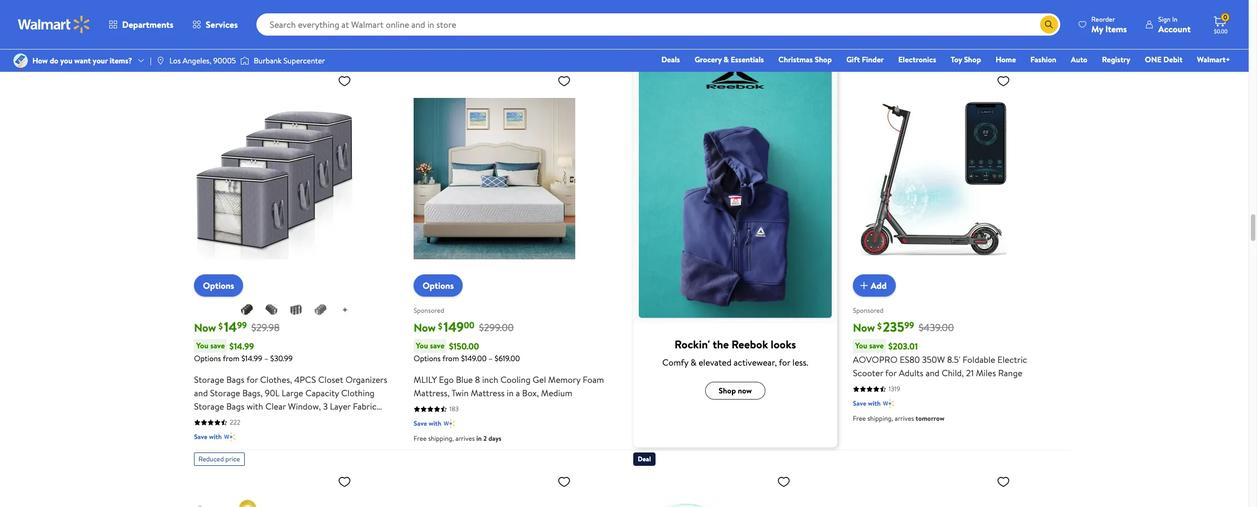 Task type: describe. For each thing, give the bounding box(es) containing it.
14
[[224, 318, 237, 337]]

electronics
[[899, 54, 936, 65]]

with for walmart plus image underneath 183
[[429, 420, 442, 429]]

deals
[[662, 54, 680, 65]]

box,
[[522, 388, 539, 400]]

21
[[966, 368, 974, 380]]

you save $203.01 aovopro es80 350w 8.5' foldable electric scooter for adults and child, 21 miles range
[[853, 341, 1027, 380]]

clothing
[[341, 388, 375, 400]]

sign in to add to favorites list, costway jumbo 4-to-score 4 in a row giant game set kids adults family fun image
[[338, 476, 351, 490]]

& inside 'link'
[[724, 54, 729, 65]]

toy shop link
[[946, 54, 986, 66]]

0 vertical spatial $14.99
[[229, 341, 254, 353]]

storage bags for clothes, 4pcs closet organizers and storage bags, 90l large capacity clothing storage bags with clear window, 3 layer fabric storage bags for clothes, blankets, comforters and bedding
[[194, 374, 392, 440]]

gift finder link
[[842, 54, 889, 66]]

seller for 149
[[433, 54, 448, 63]]

inch
[[482, 374, 498, 387]]

$203.01
[[889, 341, 918, 353]]

arrives for in 2 days
[[456, 435, 475, 444]]

less.
[[793, 357, 809, 369]]

$ for 235
[[878, 320, 882, 333]]

$149.00
[[461, 354, 487, 365]]

sign in to add to favorites list, vizio 50" class v-series 4k uhd led smart tv v505-j09 image
[[997, 476, 1010, 490]]

free for free shipping, arrives in 2 days
[[414, 435, 427, 444]]

toy shop
[[951, 54, 981, 65]]

clearance
[[199, 54, 228, 63]]

large
[[282, 388, 303, 400]]

comforters
[[331, 415, 376, 427]]

christmas
[[779, 54, 813, 65]]

149
[[444, 318, 464, 337]]

walmart plus image down 183
[[444, 419, 455, 430]]

1 clothes, from the top
[[260, 374, 292, 387]]

walmart+
[[1197, 54, 1231, 65]]

99 for 235
[[905, 320, 914, 332]]

do
[[50, 55, 58, 66]]

now for 14
[[194, 321, 216, 336]]

sign in to add to favorites list, storage bags for clothes, 4pcs closet organizers and storage bags, 90l large capacity clothing storage bags with clear window, 3 layer fabric storage bags for clothes, blankets, comforters and bedding image
[[338, 74, 351, 88]]

$439.00
[[919, 321, 954, 335]]

shipping, for free shipping, arrives in 2 days
[[428, 435, 454, 444]]

range
[[998, 368, 1023, 380]]

your
[[93, 55, 108, 66]]

looks
[[771, 337, 796, 352]]

3 bags from the top
[[226, 415, 245, 427]]

mlily ego blue 8 inch cooling gel memory foam mattress, twin mattress in a box, medium image
[[414, 70, 575, 289]]

reduced
[[199, 455, 224, 465]]

grocery & essentials
[[695, 54, 764, 65]]

for inside rockin' the reebok looks comfy & elevated activewear, for less.
[[779, 357, 791, 369]]

235
[[883, 318, 905, 337]]

options up 149
[[423, 280, 454, 292]]

homedics rebound essential percussion massager, cordless, rechargeable image
[[633, 471, 795, 508]]

bedding
[[194, 428, 226, 440]]

sign in account
[[1159, 14, 1191, 35]]

for right 222
[[247, 415, 258, 427]]

gel
[[533, 374, 546, 387]]

los angeles, 90005
[[169, 55, 236, 66]]

best for 149
[[418, 54, 431, 63]]

tomorrow
[[916, 415, 945, 424]]

light gray  - 6pcs image
[[289, 304, 303, 317]]

sponsored for 235
[[853, 306, 884, 316]]

1 bags from the top
[[226, 374, 245, 387]]

2 clothes, from the top
[[260, 415, 292, 427]]

for inside you save $203.01 aovopro es80 350w 8.5' foldable electric scooter for adults and child, 21 miles range
[[886, 368, 897, 380]]

in
[[1172, 14, 1178, 24]]

add
[[871, 280, 887, 292]]

deal
[[638, 455, 651, 465]]

elevated
[[699, 357, 732, 369]]

mattress
[[471, 388, 505, 400]]

$ for 14
[[218, 320, 223, 333]]

save with up deals link
[[633, 32, 661, 41]]

with for walmart plus image below 1319
[[868, 399, 881, 409]]

one
[[1145, 54, 1162, 65]]

2
[[483, 435, 487, 444]]

costway jumbo 4-to-score 4 in a row giant game set kids adults family fun image
[[194, 471, 356, 508]]

free for free shipping, arrives tomorrow
[[853, 415, 866, 424]]

shop for toy shop
[[964, 54, 981, 65]]

cooling
[[501, 374, 531, 387]]

you save $14.99 options from $14.99 – $30.99
[[194, 341, 293, 365]]

Search search field
[[256, 13, 1060, 36]]

1319
[[889, 385, 900, 394]]

best for 235
[[858, 54, 870, 63]]

items?
[[110, 55, 132, 66]]

toy
[[951, 54, 962, 65]]

222
[[230, 418, 240, 428]]

how do you want your items?
[[32, 55, 132, 66]]

how
[[32, 55, 48, 66]]

|
[[150, 55, 152, 66]]

aovopro es80 350w 8.5' foldable electric scooter for adults and child, 21 miles range image
[[853, 70, 1015, 289]]

walmart plus image down 1319
[[883, 399, 894, 410]]

home
[[996, 54, 1016, 65]]

christmas shop link
[[774, 54, 837, 66]]

add button
[[853, 275, 896, 297]]

mlily ego blue 8 inch cooling gel memory foam mattress, twin mattress in a box, medium
[[414, 374, 604, 400]]

brown image
[[240, 304, 253, 317]]

grocery & essentials link
[[690, 54, 769, 66]]

activewear,
[[734, 357, 777, 369]]

registry
[[1102, 54, 1131, 65]]

home link
[[991, 54, 1021, 66]]

now $ 14 99 $29.98
[[194, 318, 280, 337]]

in inside mlily ego blue 8 inch cooling gel memory foam mattress, twin mattress in a box, medium
[[507, 388, 514, 400]]

finder
[[862, 54, 884, 65]]

memory
[[548, 374, 581, 387]]

seller for 235
[[872, 54, 888, 63]]

price
[[225, 455, 240, 465]]

– for $14.99
[[264, 354, 268, 365]]

closet
[[318, 374, 343, 387]]

gift finder
[[847, 54, 884, 65]]

sign in to add to favorites list, vera bradley women's cotton rfid all in one crossbody bag amethyst plaid image
[[558, 476, 571, 490]]

$30.99
[[270, 354, 293, 365]]

grocery
[[695, 54, 722, 65]]

8
[[475, 374, 480, 387]]

save with down mattress,
[[414, 420, 442, 429]]

you inside the you save $150.00 options from $149.00 – $619.00
[[416, 341, 428, 352]]

00
[[464, 320, 475, 332]]

options inside the you save $150.00 options from $149.00 – $619.00
[[414, 354, 441, 365]]

reduced price
[[199, 455, 240, 465]]

fabric
[[353, 401, 377, 413]]

light grey image
[[314, 304, 327, 317]]

350w
[[922, 354, 945, 367]]

rockin' the reebok looks comfy & elevated activewear, for less.
[[662, 337, 809, 369]]

arrives for tomorrow
[[895, 415, 914, 424]]

auto link
[[1066, 54, 1093, 66]]

the
[[713, 337, 729, 352]]

foldable
[[963, 354, 996, 367]]

sponsored for 149
[[414, 306, 444, 316]]

fashion link
[[1026, 54, 1062, 66]]

reorder my items
[[1092, 14, 1127, 35]]

bags,
[[242, 388, 263, 400]]



Task type: vqa. For each thing, say whether or not it's contained in the screenshot.
left the as
no



Task type: locate. For each thing, give the bounding box(es) containing it.
1 vertical spatial $14.99
[[241, 354, 262, 365]]

options link up "brown" image
[[194, 275, 243, 297]]

1 horizontal spatial –
[[489, 354, 493, 365]]

3 save from the left
[[869, 341, 884, 352]]

you for 14
[[196, 341, 208, 352]]

– inside you save $14.99 options from $14.99 – $30.99
[[264, 354, 268, 365]]

sponsored up 149
[[414, 306, 444, 316]]

now left 149
[[414, 321, 436, 336]]

for up bags,
[[247, 374, 258, 387]]

2 now from the left
[[414, 321, 436, 336]]

layer
[[330, 401, 351, 413]]

essentials
[[731, 54, 764, 65]]

shop right christmas
[[815, 54, 832, 65]]

2 bags from the top
[[226, 401, 245, 413]]

gift
[[847, 54, 860, 65]]

2 you from the left
[[416, 341, 428, 352]]

you
[[196, 341, 208, 352], [416, 341, 428, 352], [855, 341, 868, 352]]

0 horizontal spatial shop
[[815, 54, 832, 65]]

options link for 149
[[414, 275, 463, 297]]

99 inside the now $ 14 99 $29.98
[[237, 320, 247, 332]]

walmart+ link
[[1192, 54, 1236, 66]]

1 vertical spatial free
[[414, 435, 427, 444]]

departments
[[122, 18, 173, 31]]

arrives left the tomorrow at the bottom right of the page
[[895, 415, 914, 424]]

now for 235
[[853, 321, 875, 336]]

0 horizontal spatial free
[[414, 435, 427, 444]]

$ inside now $ 235 99 $439.00
[[878, 320, 882, 333]]

from down 14
[[223, 354, 240, 365]]

2 sponsored from the left
[[853, 306, 884, 316]]

1 horizontal spatial  image
[[156, 56, 165, 65]]

and right "comforters"
[[379, 415, 392, 427]]

0 horizontal spatial &
[[691, 357, 697, 369]]

&
[[724, 54, 729, 65], [691, 357, 697, 369]]

2 horizontal spatial now
[[853, 321, 875, 336]]

in left a
[[507, 388, 514, 400]]

items
[[1106, 23, 1127, 35]]

0 horizontal spatial shipping,
[[428, 435, 454, 444]]

arrives
[[895, 415, 914, 424], [456, 435, 475, 444]]

services
[[206, 18, 238, 31]]

0 horizontal spatial in
[[476, 435, 482, 444]]

1 best seller from the left
[[418, 54, 448, 63]]

1 vertical spatial and
[[194, 388, 208, 400]]

$ inside now $ 149 00 $299.00
[[438, 320, 443, 333]]

best seller for 149
[[418, 54, 448, 63]]

– inside the you save $150.00 options from $149.00 – $619.00
[[489, 354, 493, 365]]

save for 14
[[210, 341, 225, 352]]

– for $150.00
[[489, 354, 493, 365]]

from for $14.99
[[223, 354, 240, 365]]

account
[[1159, 23, 1191, 35]]

0 horizontal spatial best seller
[[418, 54, 448, 63]]

twin
[[452, 388, 469, 400]]

1 seller from the left
[[433, 54, 448, 63]]

$ inside the now $ 14 99 $29.98
[[218, 320, 223, 333]]

auto
[[1071, 54, 1088, 65]]

2 horizontal spatial $
[[878, 320, 882, 333]]

1 horizontal spatial now
[[414, 321, 436, 336]]

departments button
[[99, 11, 183, 38]]

2 options link from the left
[[414, 275, 463, 297]]

99 up $203.01 at the right bottom of the page
[[905, 320, 914, 332]]

walmart plus image down 295
[[663, 31, 675, 43]]

2 vertical spatial bags
[[226, 415, 245, 427]]

1 $ from the left
[[218, 320, 223, 333]]

1 vertical spatial arrives
[[456, 435, 475, 444]]

1 vertical spatial &
[[691, 357, 697, 369]]

days
[[489, 435, 502, 444]]

miles
[[976, 368, 996, 380]]

you save $150.00 options from $149.00 – $619.00
[[414, 341, 520, 365]]

deals link
[[657, 54, 685, 66]]

free down mattress,
[[414, 435, 427, 444]]

1 horizontal spatial seller
[[872, 54, 888, 63]]

1 horizontal spatial best
[[858, 54, 870, 63]]

2 99 from the left
[[905, 320, 914, 332]]

save inside you save $14.99 options from $14.99 – $30.99
[[210, 341, 225, 352]]

shipping, down 183
[[428, 435, 454, 444]]

 image for los
[[156, 56, 165, 65]]

1 horizontal spatial &
[[724, 54, 729, 65]]

options down the now $ 14 99 $29.98 on the bottom
[[194, 354, 221, 365]]

1 horizontal spatial shipping,
[[868, 415, 893, 424]]

shipping, down 1319
[[868, 415, 893, 424]]

burbank
[[254, 55, 282, 66]]

sign in to add to favorites list, mlily ego blue 8 inch cooling gel memory foam mattress, twin mattress in a box, medium image
[[558, 74, 571, 88]]

burbank supercenter
[[254, 55, 325, 66]]

2 save from the left
[[430, 341, 445, 352]]

ego
[[439, 374, 454, 387]]

save
[[633, 32, 647, 41], [853, 399, 867, 409], [414, 420, 427, 429], [194, 433, 207, 442]]

0 horizontal spatial save
[[210, 341, 225, 352]]

dark grey image
[[265, 304, 278, 317]]

now left 235
[[853, 321, 875, 336]]

for left less.
[[779, 357, 791, 369]]

foam
[[583, 374, 604, 387]]

0 horizontal spatial  image
[[13, 54, 28, 68]]

save with up reduced
[[194, 433, 222, 442]]

& right grocery
[[724, 54, 729, 65]]

0 vertical spatial &
[[724, 54, 729, 65]]

1 horizontal spatial options link
[[414, 275, 463, 297]]

0 horizontal spatial and
[[194, 388, 208, 400]]

you inside you save $203.01 aovopro es80 350w 8.5' foldable electric scooter for adults and child, 21 miles range
[[855, 341, 868, 352]]

save inside you save $203.01 aovopro es80 350w 8.5' foldable electric scooter for adults and child, 21 miles range
[[869, 341, 884, 352]]

1 99 from the left
[[237, 320, 247, 332]]

options link up 149
[[414, 275, 463, 297]]

0 horizontal spatial sponsored
[[414, 306, 444, 316]]

0 vertical spatial bags
[[226, 374, 245, 387]]

0 horizontal spatial you
[[196, 341, 208, 352]]

1 – from the left
[[264, 354, 268, 365]]

1 shop from the left
[[815, 54, 832, 65]]

bags down bags,
[[226, 415, 245, 427]]

sponsored down add to cart icon
[[853, 306, 884, 316]]

$0.00
[[1214, 27, 1228, 35]]

3 $ from the left
[[878, 320, 882, 333]]

2 vertical spatial and
[[379, 415, 392, 427]]

storage bags for clothes, 4pcs closet organizers and storage bags, 90l large capacity clothing storage bags with clear window, 3 layer fabric storage bags for clothes, blankets, comforters and bedding image
[[194, 70, 356, 289]]

1 from from the left
[[223, 354, 240, 365]]

you down the now $ 14 99 $29.98 on the bottom
[[196, 341, 208, 352]]

now $ 149 00 $299.00
[[414, 318, 514, 337]]

+
[[342, 303, 348, 317]]

 image for how
[[13, 54, 28, 68]]

0 vertical spatial and
[[926, 368, 940, 380]]

1 sponsored from the left
[[414, 306, 444, 316]]

1 horizontal spatial shop
[[964, 54, 981, 65]]

0 horizontal spatial seller
[[433, 54, 448, 63]]

0 horizontal spatial now
[[194, 321, 216, 336]]

& inside rockin' the reebok looks comfy & elevated activewear, for less.
[[691, 357, 697, 369]]

$619.00
[[495, 354, 520, 365]]

0 horizontal spatial 99
[[237, 320, 247, 332]]

comfy
[[662, 357, 689, 369]]

1 vertical spatial bags
[[226, 401, 245, 413]]

0 horizontal spatial options link
[[194, 275, 243, 297]]

0 horizontal spatial from
[[223, 354, 240, 365]]

free
[[853, 415, 866, 424], [414, 435, 427, 444]]

1 vertical spatial shipping,
[[428, 435, 454, 444]]

save with down scooter
[[853, 399, 881, 409]]

0 horizontal spatial arrives
[[456, 435, 475, 444]]

1 horizontal spatial from
[[443, 354, 459, 365]]

you up mlily
[[416, 341, 428, 352]]

2 horizontal spatial and
[[926, 368, 940, 380]]

options up 14
[[203, 280, 234, 292]]

3 now from the left
[[853, 321, 875, 336]]

0 horizontal spatial $
[[218, 320, 223, 333]]

walmart image
[[18, 16, 90, 33]]

options up mlily
[[414, 354, 441, 365]]

in left 2
[[476, 435, 482, 444]]

$14.99 down the now $ 14 99 $29.98 on the bottom
[[229, 341, 254, 353]]

2 best from the left
[[858, 54, 870, 63]]

90005
[[213, 55, 236, 66]]

want
[[74, 55, 91, 66]]

+ button
[[333, 302, 357, 320]]

vizio 50" class v-series 4k uhd led smart tv v505-j09 image
[[853, 471, 1015, 508]]

options link for 14
[[194, 275, 243, 297]]

1 horizontal spatial save
[[430, 341, 445, 352]]

save for 235
[[869, 341, 884, 352]]

sponsored
[[414, 306, 444, 316], [853, 306, 884, 316]]

shipping, for free shipping, arrives tomorrow
[[868, 415, 893, 424]]

clothes, down the clear
[[260, 415, 292, 427]]

1 you from the left
[[196, 341, 208, 352]]

2 horizontal spatial you
[[855, 341, 868, 352]]

99 for 14
[[237, 320, 247, 332]]

2 from from the left
[[443, 354, 459, 365]]

shipping,
[[868, 415, 893, 424], [428, 435, 454, 444]]

with up reduced price
[[209, 433, 222, 442]]

you
[[60, 55, 72, 66]]

8.5'
[[947, 354, 961, 367]]

sign in to add to favorites list, homedics rebound essential percussion massager, cordless, rechargeable image
[[777, 476, 791, 490]]

with for walmart plus image under 295
[[648, 32, 661, 41]]

$14.99 left $30.99
[[241, 354, 262, 365]]

1 now from the left
[[194, 321, 216, 336]]

shop right the toy
[[964, 54, 981, 65]]

arrives left 2
[[456, 435, 475, 444]]

for up 1319
[[886, 368, 897, 380]]

bags up bags,
[[226, 374, 245, 387]]

0 vertical spatial clothes,
[[260, 374, 292, 387]]

2 $ from the left
[[438, 320, 443, 333]]

1 vertical spatial in
[[476, 435, 482, 444]]

99
[[237, 320, 247, 332], [905, 320, 914, 332]]

you up "aovopro"
[[855, 341, 868, 352]]

reorder
[[1092, 14, 1115, 24]]

from down $150.00
[[443, 354, 459, 365]]

1 horizontal spatial best seller
[[858, 54, 888, 63]]

capacity
[[305, 388, 339, 400]]

now for 149
[[414, 321, 436, 336]]

1 vertical spatial clothes,
[[260, 415, 292, 427]]

1 horizontal spatial in
[[507, 388, 514, 400]]

you for 235
[[855, 341, 868, 352]]

1 save from the left
[[210, 341, 225, 352]]

es80
[[900, 354, 920, 367]]

Walmart Site-Wide search field
[[256, 13, 1060, 36]]

1 horizontal spatial $
[[438, 320, 443, 333]]

christmas shop
[[779, 54, 832, 65]]

electric
[[998, 354, 1027, 367]]

from inside you save $14.99 options from $14.99 – $30.99
[[223, 354, 240, 365]]

save up "aovopro"
[[869, 341, 884, 352]]

with up deals link
[[648, 32, 661, 41]]

 image left how
[[13, 54, 28, 68]]

free shipping, arrives tomorrow
[[853, 415, 945, 424]]

 image right the |
[[156, 56, 165, 65]]

 image
[[240, 55, 249, 66]]

save down 14
[[210, 341, 225, 352]]

now inside now $ 149 00 $299.00
[[414, 321, 436, 336]]

free down scooter
[[853, 415, 866, 424]]

with up free shipping, arrives in 2 days
[[429, 420, 442, 429]]

options link
[[194, 275, 243, 297], [414, 275, 463, 297]]

mattress,
[[414, 388, 450, 400]]

3
[[323, 401, 328, 413]]

2 seller from the left
[[872, 54, 888, 63]]

organizers
[[346, 374, 387, 387]]

sign in to add to favorites list, aovopro es80 350w 8.5' foldable electric scooter for adults and child, 21 miles range image
[[997, 74, 1010, 88]]

$ for 149
[[438, 320, 443, 333]]

medium
[[541, 388, 572, 400]]

shop for christmas shop
[[815, 54, 832, 65]]

rockin' the reebok savings. cozy & elevated athleisure looks, for less. shop now. image
[[633, 52, 838, 324], [690, 70, 781, 101]]

0 vertical spatial free
[[853, 415, 866, 424]]

and inside you save $203.01 aovopro es80 350w 8.5' foldable electric scooter for adults and child, 21 miles range
[[926, 368, 940, 380]]

2 – from the left
[[489, 354, 493, 365]]

add to cart image
[[858, 280, 871, 293]]

0 horizontal spatial best
[[418, 54, 431, 63]]

save down 149
[[430, 341, 445, 352]]

aovopro
[[853, 354, 898, 367]]

a
[[516, 388, 520, 400]]

save with
[[633, 32, 661, 41], [853, 399, 881, 409], [414, 420, 442, 429], [194, 433, 222, 442]]

save
[[210, 341, 225, 352], [430, 341, 445, 352], [869, 341, 884, 352]]

you inside you save $14.99 options from $14.99 – $30.99
[[196, 341, 208, 352]]

2 horizontal spatial save
[[869, 341, 884, 352]]

1 horizontal spatial arrives
[[895, 415, 914, 424]]

clothes, up 90l
[[260, 374, 292, 387]]

$150.00
[[449, 341, 479, 353]]

$ left 235
[[878, 320, 882, 333]]

2 best seller from the left
[[858, 54, 888, 63]]

clear
[[265, 401, 286, 413]]

with up the free shipping, arrives tomorrow
[[868, 399, 881, 409]]

$ left 14
[[218, 320, 223, 333]]

0 vertical spatial shipping,
[[868, 415, 893, 424]]

adults
[[899, 368, 924, 380]]

best seller
[[418, 54, 448, 63], [858, 54, 888, 63]]

search icon image
[[1045, 20, 1054, 29]]

1 horizontal spatial and
[[379, 415, 392, 427]]

child,
[[942, 368, 964, 380]]

with for walmart plus image below 222
[[209, 433, 222, 442]]

1 options link from the left
[[194, 275, 243, 297]]

0 $0.00
[[1214, 12, 1228, 35]]

90l
[[265, 388, 280, 400]]

1 horizontal spatial 99
[[905, 320, 914, 332]]

bags
[[226, 374, 245, 387], [226, 401, 245, 413], [226, 415, 245, 427]]

vera bradley women's cotton rfid all in one crossbody bag amethyst plaid image
[[414, 471, 575, 508]]

4pcs
[[294, 374, 316, 387]]

1 horizontal spatial free
[[853, 415, 866, 424]]

and up the bedding
[[194, 388, 208, 400]]

0 vertical spatial in
[[507, 388, 514, 400]]

my
[[1092, 23, 1104, 35]]

from for $150.00
[[443, 354, 459, 365]]

0 vertical spatial arrives
[[895, 415, 914, 424]]

 image
[[13, 54, 28, 68], [156, 56, 165, 65]]

bags up 222
[[226, 401, 245, 413]]

3 you from the left
[[855, 341, 868, 352]]

electronics link
[[894, 54, 941, 66]]

2 shop from the left
[[964, 54, 981, 65]]

from inside the you save $150.00 options from $149.00 – $619.00
[[443, 354, 459, 365]]

best
[[418, 54, 431, 63], [858, 54, 870, 63]]

one debit link
[[1140, 54, 1188, 66]]

now left 14
[[194, 321, 216, 336]]

options inside you save $14.99 options from $14.99 – $30.99
[[194, 354, 221, 365]]

and down 350w
[[926, 368, 940, 380]]

save inside the you save $150.00 options from $149.00 – $619.00
[[430, 341, 445, 352]]

99 inside now $ 235 99 $439.00
[[905, 320, 914, 332]]

1 horizontal spatial you
[[416, 341, 428, 352]]

– left $619.00
[[489, 354, 493, 365]]

now inside the now $ 14 99 $29.98
[[194, 321, 216, 336]]

– left $30.99
[[264, 354, 268, 365]]

1 horizontal spatial sponsored
[[853, 306, 884, 316]]

fashion
[[1031, 54, 1057, 65]]

with down bags,
[[247, 401, 263, 413]]

walmart plus image
[[663, 31, 675, 43], [883, 399, 894, 410], [444, 419, 455, 430], [224, 432, 235, 444]]

from
[[223, 354, 240, 365], [443, 354, 459, 365]]

with inside storage bags for clothes, 4pcs closet organizers and storage bags, 90l large capacity clothing storage bags with clear window, 3 layer fabric storage bags for clothes, blankets, comforters and bedding
[[247, 401, 263, 413]]

& down rockin'
[[691, 357, 697, 369]]

walmart plus image down 222
[[224, 432, 235, 444]]

best seller for 235
[[858, 54, 888, 63]]

99 down "brown" image
[[237, 320, 247, 332]]

0 horizontal spatial –
[[264, 354, 268, 365]]

1 best from the left
[[418, 54, 431, 63]]

now inside now $ 235 99 $439.00
[[853, 321, 875, 336]]

$ left 149
[[438, 320, 443, 333]]



